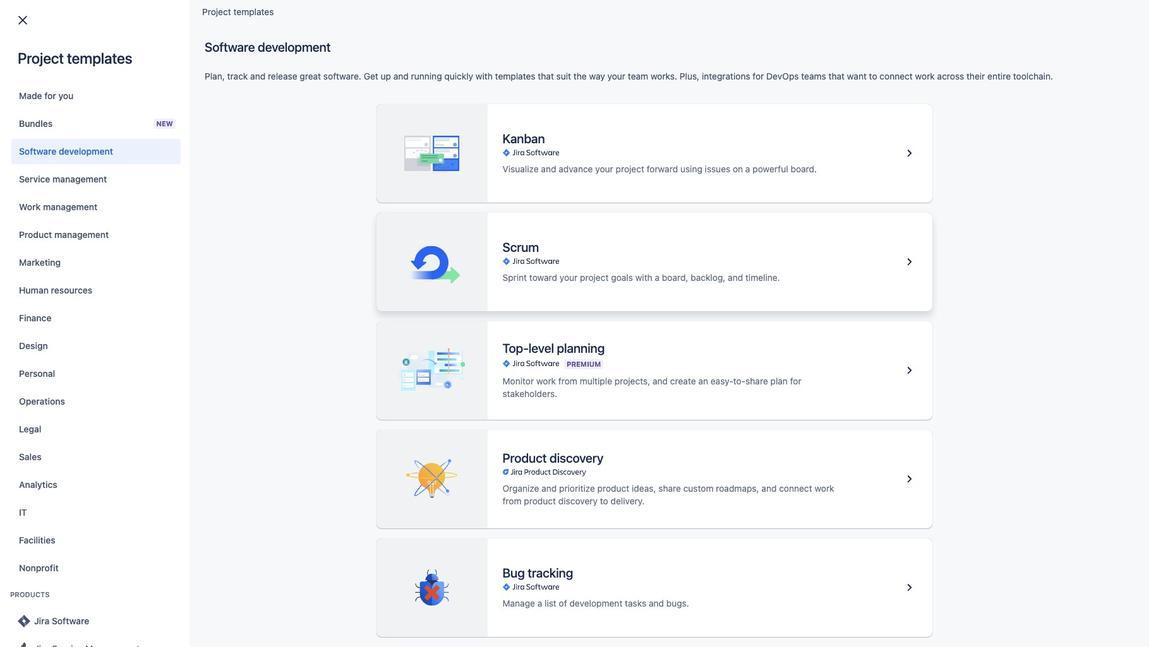 Task type: locate. For each thing, give the bounding box(es) containing it.
with right quickly
[[476, 71, 493, 82]]

works.
[[651, 71, 678, 82]]

next
[[1089, 71, 1106, 82]]

manage a list of development tasks and bugs.
[[503, 598, 689, 609]]

managed
[[366, 154, 403, 164], [366, 184, 403, 195], [366, 214, 403, 225], [366, 275, 403, 286], [366, 305, 403, 316]]

multiple
[[580, 376, 612, 387]]

your right toward
[[560, 272, 578, 283]]

from down organize
[[503, 496, 522, 507]]

0 vertical spatial jira
[[217, 93, 232, 104]]

2 team- from the top
[[340, 184, 366, 195]]

1 software from the top
[[406, 184, 441, 195]]

analytics button
[[11, 473, 181, 498]]

0 horizontal spatial product
[[19, 229, 52, 240]]

0 horizontal spatial project
[[580, 272, 609, 283]]

1 team-managed software from the top
[[340, 184, 441, 195]]

go to market sample link
[[54, 152, 229, 167]]

a inside hover to preview a template for your next project
[[1009, 71, 1014, 82]]

3 team-managed software from the top
[[340, 275, 441, 286]]

your right advance
[[596, 164, 614, 174]]

1 vertical spatial work
[[537, 376, 556, 387]]

track
[[227, 71, 248, 82]]

goodmorning link
[[54, 182, 229, 197]]

from down premium
[[559, 376, 578, 387]]

4 team- from the top
[[340, 275, 366, 286]]

management
[[52, 174, 107, 185], [43, 202, 97, 212], [54, 229, 109, 240]]

development up release in the left of the page
[[258, 40, 331, 54]]

for inside monitor work from multiple projects, and create an easy-to-share plan for stakeholders.
[[790, 376, 802, 387]]

jira down plan,
[[217, 93, 232, 104]]

your left next
[[1068, 71, 1086, 82]]

a left "list"
[[538, 598, 542, 609]]

jira down products
[[34, 616, 49, 627]]

0 horizontal spatial software development
[[19, 146, 113, 157]]

2 managed from the top
[[366, 184, 403, 195]]

sales
[[19, 452, 41, 463]]

finance
[[19, 313, 51, 324]]

software development down name
[[19, 146, 113, 157]]

product up star nacho prod icon
[[19, 229, 52, 240]]

jira product discovery image
[[503, 468, 586, 478], [503, 468, 586, 478]]

0 horizontal spatial work
[[537, 376, 556, 387]]

work
[[916, 71, 935, 82], [537, 376, 556, 387], [815, 483, 835, 494]]

project templates
[[202, 6, 274, 17], [18, 49, 132, 67]]

team-managed software for star goodmorning image
[[340, 184, 441, 195]]

facilities button
[[11, 528, 181, 554]]

1 horizontal spatial project
[[98, 274, 127, 285]]

with
[[476, 71, 493, 82], [636, 272, 653, 283]]

jira inside button
[[34, 616, 49, 627]]

discovery
[[550, 451, 604, 466], [559, 496, 598, 507]]

templates
[[234, 6, 274, 17], [67, 49, 132, 67], [495, 71, 536, 82]]

for right plan
[[790, 376, 802, 387]]

Search field
[[909, 7, 1036, 27]]

planning
[[557, 341, 605, 356]]

and right roadmaps,
[[762, 483, 777, 494]]

project
[[938, 84, 967, 95], [616, 164, 645, 174], [580, 272, 609, 283]]

0 vertical spatial share
[[746, 376, 768, 387]]

service
[[19, 174, 50, 185]]

top-level planning
[[503, 341, 605, 356]]

lead button
[[502, 126, 543, 140]]

and right up
[[394, 71, 409, 82]]

timeline.
[[746, 272, 780, 283]]

project down hover
[[938, 84, 967, 95]]

0 vertical spatial templates
[[234, 6, 274, 17]]

issues
[[705, 164, 731, 174]]

product inside product management button
[[19, 229, 52, 240]]

1 horizontal spatial templates
[[234, 6, 274, 17]]

product for product discovery
[[503, 451, 547, 466]]

1 vertical spatial project templates
[[18, 49, 132, 67]]

goodmorning
[[74, 183, 130, 194]]

service management button
[[11, 167, 181, 192]]

management for product management
[[54, 229, 109, 240]]

0 horizontal spatial that
[[538, 71, 554, 82]]

software for star project-1374 icon
[[406, 305, 441, 316]]

lead
[[507, 127, 528, 138]]

toward
[[530, 272, 557, 283]]

entire
[[988, 71, 1011, 82]]

name button
[[49, 126, 96, 140]]

made for you button
[[11, 83, 181, 109]]

connect
[[880, 71, 913, 82], [779, 483, 813, 494]]

running
[[411, 71, 442, 82]]

1 horizontal spatial connect
[[880, 71, 913, 82]]

0 vertical spatial product
[[19, 229, 52, 240]]

that
[[538, 71, 554, 82], [829, 71, 845, 82]]

0 vertical spatial with
[[476, 71, 493, 82]]

jira software image
[[503, 148, 559, 158], [503, 148, 559, 158], [503, 257, 559, 267], [503, 257, 559, 267], [503, 359, 559, 369], [503, 359, 559, 369], [503, 583, 559, 593], [503, 583, 559, 593]]

1 horizontal spatial software development
[[205, 40, 331, 54]]

premium
[[567, 360, 601, 368]]

1 managed from the top
[[366, 154, 403, 164]]

1 vertical spatial product
[[524, 496, 556, 507]]

marketing button
[[11, 250, 181, 276]]

and left create
[[653, 376, 668, 387]]

teams
[[802, 71, 827, 82]]

team-managed business
[[340, 154, 442, 164]]

group
[[761, 51, 897, 71]]

1 vertical spatial jira
[[34, 616, 49, 627]]

jira software image
[[16, 614, 32, 629], [16, 614, 32, 629]]

for left you
[[44, 90, 56, 101]]

1 vertical spatial share
[[659, 483, 681, 494]]

0 vertical spatial project
[[938, 84, 967, 95]]

1 vertical spatial connect
[[779, 483, 813, 494]]

discovery up prioritize on the bottom
[[550, 451, 604, 466]]

0 vertical spatial discovery
[[550, 451, 604, 466]]

management up product management at the top left of the page
[[43, 202, 97, 212]]

2 vertical spatial work
[[815, 483, 835, 494]]

share inside monitor work from multiple projects, and create an easy-to-share plan for stakeholders.
[[746, 376, 768, 387]]

0 vertical spatial software development
[[205, 40, 331, 54]]

go to market sample
[[74, 153, 159, 163]]

management inside button
[[43, 202, 97, 212]]

1 horizontal spatial share
[[746, 376, 768, 387]]

4 software from the top
[[406, 305, 441, 316]]

human resources button
[[11, 278, 181, 303]]

0 horizontal spatial development
[[59, 146, 113, 157]]

with right goals
[[636, 272, 653, 283]]

1 horizontal spatial product
[[340, 245, 372, 255]]

for right template
[[1055, 71, 1066, 82]]

bug
[[503, 566, 525, 581]]

0 vertical spatial project templates
[[202, 6, 274, 17]]

0 vertical spatial management
[[52, 174, 107, 185]]

project templates link
[[202, 4, 274, 20]]

managed for go to market sample
[[366, 154, 403, 164]]

management down work management button
[[54, 229, 109, 240]]

organize and prioritize product ideas, share custom roadmaps, and connect work from product discovery to delivery.
[[503, 483, 835, 507]]

2 vertical spatial project
[[98, 274, 127, 285]]

to left delivery.
[[600, 496, 608, 507]]

0 horizontal spatial connect
[[779, 483, 813, 494]]

share inside the organize and prioritize product ideas, share custom roadmaps, and connect work from product discovery to delivery.
[[659, 483, 681, 494]]

a right the preview
[[1009, 71, 1014, 82]]

managed for goodmorning
[[366, 184, 403, 195]]

monitor
[[503, 376, 534, 387]]

1 horizontal spatial development
[[258, 40, 331, 54]]

2 vertical spatial software
[[52, 616, 89, 627]]

want
[[847, 71, 867, 82]]

level
[[529, 341, 554, 356]]

0 vertical spatial project
[[202, 6, 231, 17]]

great
[[300, 71, 321, 82]]

1 team- from the top
[[340, 154, 366, 164]]

3 software from the top
[[406, 275, 441, 286]]

project inside hover to preview a template for your next project
[[938, 84, 967, 95]]

visualize and advance your project forward using issues on a powerful board.
[[503, 164, 817, 174]]

team-
[[340, 154, 366, 164], [340, 184, 366, 195], [340, 214, 366, 225], [340, 275, 366, 286], [340, 305, 366, 316]]

0 horizontal spatial share
[[659, 483, 681, 494]]

goals
[[611, 272, 633, 283]]

0 vertical spatial connect
[[880, 71, 913, 82]]

tracking
[[528, 566, 573, 581]]

product up organize
[[503, 451, 547, 466]]

on
[[733, 164, 743, 174]]

quickly
[[445, 71, 473, 82]]

plan, track and release great software. get up and running quickly with templates that suit the way your team works. plus, integrations for devops teams that want to connect work across their entire toolchain.
[[205, 71, 1054, 82]]

development right of
[[570, 598, 623, 609]]

1 vertical spatial development
[[59, 146, 113, 157]]

toolchain.
[[1014, 71, 1054, 82]]

to
[[869, 71, 878, 82], [964, 71, 973, 82], [89, 153, 97, 163], [600, 496, 608, 507]]

product down organize
[[524, 496, 556, 507]]

visualize
[[503, 164, 539, 174]]

1 horizontal spatial from
[[559, 376, 578, 387]]

2 that from the left
[[829, 71, 845, 82]]

work inside monitor work from multiple projects, and create an easy-to-share plan for stakeholders.
[[537, 376, 556, 387]]

2 horizontal spatial work
[[916, 71, 935, 82]]

nova
[[74, 274, 95, 285]]

2 vertical spatial development
[[570, 598, 623, 609]]

to right hover
[[964, 71, 973, 82]]

project left goals
[[580, 272, 609, 283]]

human
[[19, 285, 49, 296]]

plan
[[771, 376, 788, 387]]

their
[[967, 71, 985, 82]]

integrations
[[702, 71, 751, 82]]

kanban
[[503, 131, 545, 146]]

0 horizontal spatial with
[[476, 71, 493, 82]]

management for service management
[[52, 174, 107, 185]]

that left suit
[[538, 71, 554, 82]]

ideas,
[[632, 483, 656, 494]]

share left plan
[[746, 376, 768, 387]]

0 horizontal spatial jira
[[34, 616, 49, 627]]

4 team-managed software from the top
[[340, 305, 441, 316]]

monitor work from multiple projects, and create an easy-to-share plan for stakeholders.
[[503, 376, 802, 399]]

new
[[156, 119, 173, 128]]

project left forward
[[616, 164, 645, 174]]

2 vertical spatial templates
[[495, 71, 536, 82]]

choose
[[183, 93, 214, 104]]

software development up release in the left of the page
[[205, 40, 331, 54]]

discovery down prioritize on the bottom
[[559, 496, 598, 507]]

0 vertical spatial from
[[559, 376, 578, 387]]

0 horizontal spatial project
[[18, 49, 64, 67]]

0 vertical spatial product
[[598, 483, 630, 494]]

team- for nova project
[[340, 275, 366, 286]]

1 horizontal spatial work
[[815, 483, 835, 494]]

1 vertical spatial from
[[503, 496, 522, 507]]

discovery inside the organize and prioritize product ideas, share custom roadmaps, and connect work from product discovery to delivery.
[[559, 496, 598, 507]]

projects
[[25, 52, 79, 70]]

2 horizontal spatial development
[[570, 598, 623, 609]]

board,
[[662, 272, 689, 283]]

development down name button
[[59, 146, 113, 157]]

1 vertical spatial software development
[[19, 146, 113, 157]]

a right on
[[746, 164, 750, 174]]

for inside button
[[44, 90, 56, 101]]

0 vertical spatial work
[[916, 71, 935, 82]]

1 vertical spatial project
[[18, 49, 64, 67]]

4 managed from the top
[[366, 275, 403, 286]]

name
[[54, 127, 79, 138]]

0 horizontal spatial product
[[524, 496, 556, 507]]

software development
[[205, 40, 331, 54], [19, 146, 113, 157]]

custom
[[684, 483, 714, 494]]

1 that from the left
[[538, 71, 554, 82]]

1 vertical spatial discovery
[[559, 496, 598, 507]]

banner
[[0, 0, 1150, 35]]

it
[[19, 507, 27, 518]]

from inside the organize and prioritize product ideas, share custom roadmaps, and connect work from product discovery to delivery.
[[503, 496, 522, 507]]

1 vertical spatial management
[[43, 202, 97, 212]]

1 vertical spatial project
[[616, 164, 645, 174]]

2 vertical spatial management
[[54, 229, 109, 240]]

2 horizontal spatial project
[[938, 84, 967, 95]]

1 horizontal spatial product
[[598, 483, 630, 494]]

2 horizontal spatial product
[[503, 451, 547, 466]]

forward
[[647, 164, 678, 174]]

that left want
[[829, 71, 845, 82]]

3 team- from the top
[[340, 214, 366, 225]]

0 horizontal spatial from
[[503, 496, 522, 507]]

product up delivery.
[[598, 483, 630, 494]]

plus,
[[680, 71, 700, 82]]

0 horizontal spatial project templates
[[18, 49, 132, 67]]

product left discovery
[[340, 245, 372, 255]]

share right ideas,
[[659, 483, 681, 494]]

management down go
[[52, 174, 107, 185]]

0 horizontal spatial templates
[[67, 49, 132, 67]]

nonprofit
[[19, 563, 59, 574]]

management for work management
[[43, 202, 97, 212]]

1 vertical spatial product
[[340, 245, 372, 255]]

your inside hover to preview a template for your next project
[[1068, 71, 1086, 82]]

and left prioritize on the bottom
[[542, 483, 557, 494]]

1 horizontal spatial that
[[829, 71, 845, 82]]

connect right roadmaps,
[[779, 483, 813, 494]]

2 vertical spatial product
[[503, 451, 547, 466]]

1 vertical spatial with
[[636, 272, 653, 283]]

connect right want
[[880, 71, 913, 82]]

1 vertical spatial templates
[[67, 49, 132, 67]]

team- for go to market sample
[[340, 154, 366, 164]]



Task type: vqa. For each thing, say whether or not it's contained in the screenshot.
Terry Turtle
no



Task type: describe. For each thing, give the bounding box(es) containing it.
2 software from the top
[[406, 214, 441, 225]]

software for star goodmorning image
[[406, 184, 441, 195]]

3 managed from the top
[[366, 214, 403, 225]]

made for you
[[19, 90, 74, 101]]

and left timeline.
[[728, 272, 743, 283]]

for left devops
[[753, 71, 764, 82]]

0 vertical spatial software
[[205, 40, 255, 54]]

team-managed software for 'star nova project' icon
[[340, 275, 441, 286]]

managed for nova project
[[366, 275, 403, 286]]

of
[[559, 598, 567, 609]]

development inside button
[[59, 146, 113, 157]]

0 vertical spatial development
[[258, 40, 331, 54]]

5 managed from the top
[[366, 305, 403, 316]]

resources
[[51, 285, 92, 296]]

prioritize
[[559, 483, 595, 494]]

bug tracking
[[503, 566, 573, 581]]

1 horizontal spatial with
[[636, 272, 653, 283]]

kanban image
[[902, 146, 917, 161]]

star nova project image
[[30, 273, 45, 288]]

and right track
[[250, 71, 266, 82]]

operations button
[[11, 389, 181, 415]]

sales button
[[11, 445, 181, 470]]

back to projects image
[[15, 13, 30, 28]]

and right "tasks" on the bottom
[[649, 598, 664, 609]]

sprint toward your project goals with a board, backlog, and timeline.
[[503, 272, 780, 283]]

for inside hover to preview a template for your next project
[[1055, 71, 1066, 82]]

release
[[268, 71, 297, 82]]

it button
[[11, 501, 181, 526]]

discovery
[[374, 245, 415, 255]]

made
[[19, 90, 42, 101]]

to inside the organize and prioritize product ideas, share custom roadmaps, and connect work from product discovery to delivery.
[[600, 496, 608, 507]]

star nacho prod image
[[30, 243, 45, 258]]

get
[[364, 71, 378, 82]]

human resources
[[19, 285, 92, 296]]

Search Projects text field
[[27, 90, 150, 107]]

across
[[938, 71, 965, 82]]

product for product discovery
[[340, 245, 372, 255]]

roadmaps,
[[716, 483, 759, 494]]

template
[[1016, 71, 1052, 82]]

work inside the organize and prioritize product ideas, share custom roadmaps, and connect work from product discovery to delivery.
[[815, 483, 835, 494]]

manage
[[503, 598, 535, 609]]

2 horizontal spatial templates
[[495, 71, 536, 82]]

from inside monitor work from multiple projects, and create an easy-to-share plan for stakeholders.
[[559, 376, 578, 387]]

sprint
[[503, 272, 527, 283]]

nonprofit button
[[11, 556, 181, 581]]

you
[[58, 90, 74, 101]]

jira software button
[[11, 609, 181, 635]]

plan,
[[205, 71, 225, 82]]

product discovery image
[[902, 472, 917, 487]]

up
[[381, 71, 391, 82]]

tasks
[[625, 598, 647, 609]]

product discovery
[[340, 245, 415, 255]]

1 horizontal spatial project
[[616, 164, 645, 174]]

jira software
[[34, 616, 89, 627]]

scrum
[[503, 240, 539, 255]]

jira service management image
[[16, 642, 32, 648]]

to inside hover to preview a template for your next project
[[964, 71, 973, 82]]

and inside monitor work from multiple projects, and create an easy-to-share plan for stakeholders.
[[653, 376, 668, 387]]

bundles
[[19, 118, 53, 129]]

1 vertical spatial software
[[19, 146, 56, 157]]

to-
[[734, 376, 746, 387]]

2 horizontal spatial project
[[202, 6, 231, 17]]

product discovery
[[503, 451, 604, 466]]

design button
[[11, 334, 181, 359]]

1 horizontal spatial project templates
[[202, 6, 274, 17]]

advance
[[559, 164, 593, 174]]

2 vertical spatial project
[[580, 272, 609, 283]]

a left board,
[[655, 272, 660, 283]]

previous image
[[28, 344, 43, 360]]

an
[[699, 376, 708, 387]]

star project-1374 image
[[30, 303, 45, 318]]

nova project link
[[54, 273, 229, 288]]

team
[[628, 71, 649, 82]]

star goodmorning image
[[30, 182, 45, 197]]

projects,
[[615, 376, 650, 387]]

team- for goodmorning
[[340, 184, 366, 195]]

sample
[[130, 153, 159, 163]]

top-
[[503, 341, 529, 356]]

star go to market sample image
[[30, 152, 45, 167]]

work
[[19, 202, 41, 212]]

bug tracking image
[[902, 581, 917, 596]]

1 horizontal spatial jira
[[217, 93, 232, 104]]

analytics
[[19, 480, 57, 490]]

hover
[[938, 71, 962, 82]]

product management
[[19, 229, 109, 240]]

jira service management image
[[16, 642, 32, 648]]

and left advance
[[541, 164, 556, 174]]

choose jira products
[[183, 93, 270, 104]]

scrum image
[[902, 255, 917, 270]]

top-level planning image
[[902, 363, 917, 379]]

devops
[[767, 71, 799, 82]]

5 team- from the top
[[340, 305, 366, 316]]

2 team-managed software from the top
[[340, 214, 441, 225]]

create
[[670, 376, 696, 387]]

to right go
[[89, 153, 97, 163]]

your right way
[[608, 71, 626, 82]]

preview
[[975, 71, 1007, 82]]

facilities
[[19, 535, 55, 546]]

suit
[[557, 71, 571, 82]]

finance button
[[11, 306, 181, 331]]

software development inside button
[[19, 146, 113, 157]]

software development button
[[11, 139, 181, 164]]

primary element
[[8, 0, 899, 35]]

team-managed software for star project-1374 icon
[[340, 305, 441, 316]]

software for 'star nova project' icon
[[406, 275, 441, 286]]

legal
[[19, 424, 41, 435]]

legal button
[[11, 417, 181, 442]]

connect inside the organize and prioritize product ideas, share custom roadmaps, and connect work from product discovery to delivery.
[[779, 483, 813, 494]]

to right want
[[869, 71, 878, 82]]

product for product management
[[19, 229, 52, 240]]

bugs.
[[667, 598, 689, 609]]

work management
[[19, 202, 97, 212]]

work management button
[[11, 195, 181, 220]]

hover to preview a template for your next project
[[938, 71, 1106, 95]]

business
[[406, 154, 442, 164]]

easy-
[[711, 376, 734, 387]]



